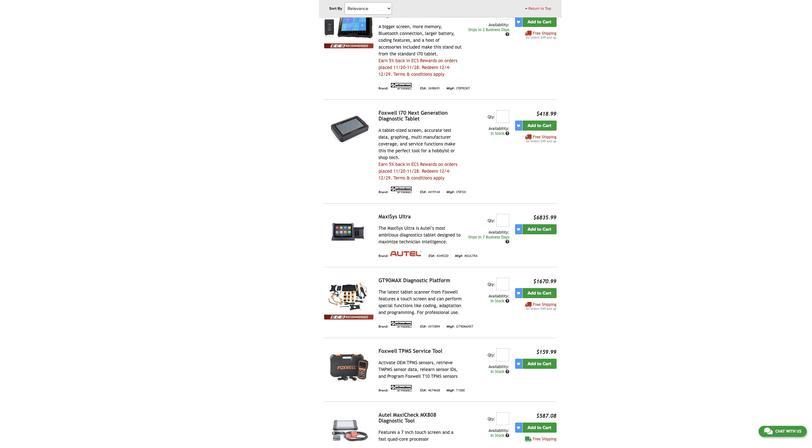 Task type: locate. For each thing, give the bounding box(es) containing it.
0 vertical spatial screen
[[413, 296, 427, 302]]

1 vertical spatial 5%
[[389, 162, 394, 167]]

a inside a bigger screen, more memory, bluetooth connection, larger battery, coding features, and a host of accessories included make this stand out from the standard i70 tablet. earn 5% back in ecs rewards on orders placed 11/20-11/28. redeem 12/4- 12/29. terms & conditions apply
[[422, 38, 424, 43]]

1 sensor from the left
[[394, 367, 407, 372]]

2 $49 from the top
[[541, 139, 546, 143]]

2 5% from the top
[[389, 162, 394, 167]]

1 vertical spatial the
[[387, 148, 394, 153]]

4 in from the top
[[491, 433, 494, 438]]

orders down $418.99 in the top of the page
[[530, 139, 540, 143]]

tablet for next
[[405, 116, 420, 122]]

2
[[483, 28, 485, 32]]

in for $418.99
[[491, 131, 494, 136]]

12/29. down accessories
[[379, 72, 392, 77]]

tpms right t10
[[431, 374, 442, 379]]

1 horizontal spatial screen
[[428, 430, 441, 435]]

core
[[399, 437, 408, 442]]

1 apply from the top
[[433, 72, 444, 77]]

0 vertical spatial question circle image
[[505, 240, 509, 244]]

0 vertical spatial days
[[501, 28, 509, 32]]

redeem inside a tablet-sized screen, accurate test data, graphing, multi manufacturer coverage, and service functions make this the perfect tool for a hobbyist or shop tech. earn 5% back in ecs rewards on orders placed 11/20-11/28. redeem 12/4- 12/29. terms & conditions apply
[[422, 169, 438, 174]]

diagnostic up tablet-
[[379, 116, 403, 122]]

11/28. inside a bigger screen, more memory, bluetooth connection, larger battery, coding features, and a host of accessories included make this stand out from the standard i70 tablet. earn 5% back in ecs rewards on orders placed 11/20-11/28. redeem 12/4- 12/29. terms & conditions apply
[[407, 65, 421, 70]]

on inside a tablet-sized screen, accurate test data, graphing, multi manufacturer coverage, and service functions make this the perfect tool for a hobbyist or shop tech. earn 5% back in ecs rewards on orders placed 11/20-11/28. redeem 12/4- 12/29. terms & conditions apply
[[438, 162, 443, 167]]

on
[[526, 36, 529, 39], [438, 58, 443, 63], [526, 139, 529, 143], [438, 162, 443, 167], [526, 307, 529, 311]]

$49 down $418.99 in the top of the page
[[541, 139, 546, 143]]

question circle image for $6835.99
[[505, 240, 509, 244]]

professional
[[425, 310, 450, 315]]

to down $6835.99
[[537, 227, 541, 232]]

add to cart button down $6835.99
[[522, 224, 556, 234]]

1 vertical spatial back
[[395, 162, 405, 167]]

screen, up multi
[[408, 128, 423, 133]]

tech.
[[389, 155, 400, 160]]

3 free from the top
[[533, 302, 541, 307]]

business
[[486, 28, 500, 32], [486, 235, 500, 240]]

in inside a tablet-sized screen, accurate test data, graphing, multi manufacturer coverage, and service functions make this the perfect tool for a hobbyist or shop tech. earn 5% back in ecs rewards on orders placed 11/20-11/28. redeem 12/4- 12/29. terms & conditions apply
[[406, 162, 410, 167]]

the inside the maxisys ultra is autel's most ambitious diagnostics tablet designed to maximize technician intelligence.
[[379, 226, 386, 231]]

0 vertical spatial $49
[[541, 36, 546, 39]]

conditions inside a bigger screen, more memory, bluetooth connection, larger battery, coding features, and a host of accessories included make this stand out from the standard i70 tablet. earn 5% back in ecs rewards on orders placed 11/20-11/28. redeem 12/4- 12/29. terms & conditions apply
[[411, 72, 432, 77]]

maxisys ultra link
[[379, 214, 411, 220]]

program
[[387, 374, 404, 379]]

to right designed
[[456, 232, 461, 238]]

back down standard
[[395, 58, 405, 63]]

tablet up more
[[405, 12, 420, 18]]

quad-
[[388, 437, 399, 442]]

5% down accessories
[[389, 58, 394, 63]]

mfg#:
[[447, 87, 455, 90], [447, 190, 455, 194], [455, 254, 463, 258], [447, 325, 455, 328], [447, 389, 455, 392]]

1 vertical spatial 12/29.
[[379, 175, 392, 181]]

1 placed from the top
[[379, 65, 392, 70]]

to inside the maxisys ultra is autel's most ambitious diagnostics tablet designed to maximize technician intelligence.
[[456, 232, 461, 238]]

terms inside a bigger screen, more memory, bluetooth connection, larger battery, coding features, and a host of accessories included make this stand out from the standard i70 tablet. earn 5% back in ecs rewards on orders placed 11/20-11/28. redeem 12/4- 12/29. terms & conditions apply
[[393, 72, 405, 77]]

free shipping on orders $49 and up down "$1670.99" on the right bottom of the page
[[526, 302, 556, 311]]

add to wish list image for $1670.99
[[517, 292, 520, 295]]

es#: left 4419144
[[420, 190, 427, 194]]

1 stock from the top
[[495, 131, 504, 136]]

screen up processor
[[428, 430, 441, 435]]

1 vertical spatial from
[[431, 290, 441, 295]]

cart down $6835.99
[[542, 227, 551, 232]]

back down tech.
[[395, 162, 405, 167]]

a left bigger
[[379, 24, 381, 29]]

4 add to cart from the top
[[528, 290, 551, 296]]

7 inside features a 7 inch touch screen and a fast quad-core processor
[[401, 430, 404, 435]]

service
[[413, 348, 431, 354]]

12/29. inside a tablet-sized screen, accurate test data, graphing, multi manufacturer coverage, and service functions make this the perfect tool for a hobbyist or shop tech. earn 5% back in ecs rewards on orders placed 11/20-11/28. redeem 12/4- 12/29. terms & conditions apply
[[379, 175, 392, 181]]

1 vertical spatial question circle image
[[505, 370, 509, 374]]

availability: for $418.99
[[489, 126, 509, 131]]

3 in from the top
[[491, 370, 494, 374]]

orders for $418.99
[[530, 139, 540, 143]]

orders for $1670.99
[[530, 307, 540, 311]]

to for $159.99
[[537, 361, 541, 367]]

& down perfect
[[407, 175, 410, 181]]

rewards inside a bigger screen, more memory, bluetooth connection, larger battery, coding features, and a host of accessories included make this stand out from the standard i70 tablet. earn 5% back in ecs rewards on orders placed 11/20-11/28. redeem 12/4- 12/29. terms & conditions apply
[[420, 58, 437, 63]]

1 ships from the top
[[468, 28, 477, 32]]

$49 down "$1670.99" on the right bottom of the page
[[541, 307, 546, 311]]

0 horizontal spatial 7
[[401, 430, 404, 435]]

schwaben by foxwell - corporate logo image for premier
[[390, 83, 414, 90]]

1 vertical spatial functions
[[394, 303, 413, 308]]

mfg#: left "gt90maxkt"
[[447, 325, 455, 328]]

1 5% from the top
[[389, 58, 394, 63]]

2 add to wish list image from the top
[[517, 292, 520, 295]]

add to cart up free shipping
[[528, 425, 551, 431]]

1 ecs from the top
[[411, 58, 419, 63]]

schwaben by foxwell - corporate logo image up maxisys ultra link
[[390, 187, 414, 193]]

business for 7
[[486, 235, 500, 240]]

add to cart button for $159.99
[[522, 359, 556, 369]]

in stock
[[491, 131, 505, 136], [491, 299, 505, 303], [491, 370, 505, 374], [491, 433, 505, 438]]

functions inside the latest tablet scanner from foxwell features a touch screen and can perform special functions like coding, adaptation and programming. for professional use.
[[394, 303, 413, 308]]

terms inside a tablet-sized screen, accurate test data, graphing, multi manufacturer coverage, and service functions make this the perfect tool for a hobbyist or shop tech. earn 5% back in ecs rewards on orders placed 11/20-11/28. redeem 12/4- 12/29. terms & conditions apply
[[393, 175, 405, 181]]

2 business from the top
[[486, 235, 500, 240]]

1 horizontal spatial functions
[[424, 141, 443, 147]]

retrieve
[[436, 360, 453, 365]]

1 back from the top
[[395, 58, 405, 63]]

ships in 2 business days
[[468, 28, 509, 32]]

2 schwaben by foxwell - corporate logo image from the top
[[390, 187, 414, 193]]

cart for $1360.00
[[542, 19, 551, 25]]

11/28. down standard
[[407, 65, 421, 70]]

make up or
[[444, 141, 455, 147]]

3 stock from the top
[[495, 370, 504, 374]]

shipping down $587.08
[[542, 437, 556, 442]]

6 add from the top
[[528, 425, 536, 431]]

1 vertical spatial touch
[[415, 430, 426, 435]]

$6835.99
[[533, 215, 556, 221]]

add to cart down $418.99 in the top of the page
[[528, 123, 551, 128]]

add to wish list image
[[517, 228, 520, 231], [517, 292, 520, 295]]

schwaben by foxwell - corporate logo image up i70
[[390, 83, 414, 90]]

cart for $6835.99
[[542, 227, 551, 232]]

es#: 4315894
[[420, 325, 440, 328]]

diagnostic up features
[[379, 418, 403, 424]]

ultra inside the maxisys ultra is autel's most ambitious diagnostics tablet designed to maximize technician intelligence.
[[404, 226, 415, 231]]

cart for $587.08
[[542, 425, 551, 431]]

1 vertical spatial screen
[[428, 430, 441, 435]]

t10
[[422, 374, 430, 379]]

add to cart for $159.99
[[528, 361, 551, 367]]

& inside a bigger screen, more memory, bluetooth connection, larger battery, coding features, and a host of accessories included make this stand out from the standard i70 tablet. earn 5% back in ecs rewards on orders placed 11/20-11/28. redeem 12/4- 12/29. terms & conditions apply
[[407, 72, 410, 77]]

1 vertical spatial rewards
[[420, 162, 437, 167]]

designed
[[437, 232, 455, 238]]

placed inside a bigger screen, more memory, bluetooth connection, larger battery, coding features, and a host of accessories included make this stand out from the standard i70 tablet. earn 5% back in ecs rewards on orders placed 11/20-11/28. redeem 12/4- 12/29. terms & conditions apply
[[379, 65, 392, 70]]

1 vertical spatial apply
[[433, 175, 444, 181]]

2 days from the top
[[501, 235, 509, 240]]

1 availability: from the top
[[489, 23, 509, 27]]

0 vertical spatial add to wish list image
[[517, 228, 520, 231]]

pro
[[408, 6, 416, 12]]

shipping for $1360.00
[[542, 31, 556, 36]]

perform
[[445, 296, 462, 302]]

2 question circle image from the top
[[505, 370, 509, 374]]

3 add from the top
[[528, 227, 536, 232]]

ships up "msultra"
[[468, 235, 477, 240]]

0 vertical spatial 7
[[483, 235, 485, 240]]

touch inside features a 7 inch touch screen and a fast quad-core processor
[[415, 430, 426, 435]]

diagnostic inside autel maxicheck mx808 diagnostic tool
[[379, 418, 403, 424]]

1 vertical spatial make
[[444, 141, 455, 147]]

the inside the latest tablet scanner from foxwell features a touch screen and can perform special functions like coding, adaptation and programming. for professional use.
[[379, 290, 386, 295]]

1 add to cart from the top
[[528, 19, 551, 25]]

1 12/29. from the top
[[379, 72, 392, 77]]

connection,
[[400, 31, 424, 36]]

4 availability: from the top
[[489, 294, 509, 299]]

1 vertical spatial the
[[379, 290, 386, 295]]

free down $418.99 in the top of the page
[[533, 135, 541, 139]]

1 horizontal spatial i70
[[417, 51, 423, 56]]

0 horizontal spatial data,
[[379, 135, 389, 140]]

1 vertical spatial this
[[379, 148, 386, 153]]

free down the $1360.00
[[533, 31, 541, 36]]

1 vertical spatial a
[[379, 128, 381, 133]]

a for foxwell i70 pro premier diagnostic tablet
[[379, 24, 381, 29]]

12/4- down hobbyist
[[439, 169, 451, 174]]

1 vertical spatial days
[[501, 235, 509, 240]]

a inside the latest tablet scanner from foxwell features a touch screen and can perform special functions like coding, adaptation and programming. for professional use.
[[397, 296, 399, 302]]

1 horizontal spatial tool
[[432, 348, 442, 354]]

maxisys inside the maxisys ultra is autel's most ambitious diagnostics tablet designed to maximize technician intelligence.
[[387, 226, 403, 231]]

processor
[[409, 437, 429, 442]]

1 12/4- from the top
[[439, 65, 451, 70]]

2 qty: from the top
[[488, 219, 495, 223]]

5 availability: from the top
[[489, 365, 509, 369]]

coverage,
[[379, 141, 398, 147]]

gt90max diagnostic platform link
[[379, 278, 450, 284]]

es#: for next
[[420, 190, 427, 194]]

add to cart button for $6835.99
[[522, 224, 556, 234]]

with
[[786, 429, 796, 434]]

0 horizontal spatial tool
[[405, 418, 415, 424]]

4 add to wish list image from the top
[[517, 426, 520, 429]]

to down $418.99 in the top of the page
[[537, 123, 541, 128]]

0 vertical spatial earn
[[379, 58, 388, 63]]

0 vertical spatial make
[[421, 44, 432, 50]]

1 vertical spatial data,
[[408, 367, 419, 372]]

diagnostic inside foxwell i70 pro premier diagnostic tablet
[[379, 12, 403, 18]]

es#4349220 - msultra - maxisys ultra - the maxisys ultra is autels most ambitious diagnostics tablet designed to maximize technician intelligence. - autel - audi bmw volkswagen mercedes benz mini porsche image
[[324, 214, 373, 251]]

1 qty: from the top
[[488, 115, 495, 119]]

add to wish list image for $418.99
[[517, 124, 520, 127]]

ships left 2
[[468, 28, 477, 32]]

a
[[379, 24, 381, 29], [379, 128, 381, 133]]

cart down $159.99
[[542, 361, 551, 367]]

placed inside a tablet-sized screen, accurate test data, graphing, multi manufacturer coverage, and service functions make this the perfect tool for a hobbyist or shop tech. earn 5% back in ecs rewards on orders placed 11/20-11/28. redeem 12/4- 12/29. terms & conditions apply
[[379, 169, 392, 174]]

a inside a bigger screen, more memory, bluetooth connection, larger battery, coding features, and a host of accessories included make this stand out from the standard i70 tablet. earn 5% back in ecs rewards on orders placed 11/20-11/28. redeem 12/4- 12/29. terms & conditions apply
[[379, 24, 381, 29]]

3 cart from the top
[[542, 227, 551, 232]]

add to cart
[[528, 19, 551, 25], [528, 123, 551, 128], [528, 227, 551, 232], [528, 290, 551, 296], [528, 361, 551, 367], [528, 425, 551, 431]]

shipping for $1670.99
[[542, 302, 556, 307]]

tpms up oem on the bottom of the page
[[399, 348, 411, 354]]

1 vertical spatial business
[[486, 235, 500, 240]]

foxwell up perform
[[442, 290, 458, 295]]

add to cart button down "$1670.99" on the right bottom of the page
[[522, 288, 556, 298]]

2 availability: from the top
[[489, 126, 509, 131]]

chat with us link
[[759, 426, 807, 437]]

rewards down tablet.
[[420, 58, 437, 63]]

tablet
[[424, 232, 436, 238], [400, 290, 413, 295]]

1 vertical spatial screen,
[[408, 128, 423, 133]]

screen, up the connection,
[[396, 24, 411, 29]]

the up ambitious
[[379, 226, 386, 231]]

question circle image
[[505, 240, 509, 244], [505, 370, 509, 374]]

question circle image
[[505, 32, 509, 36], [505, 132, 509, 136], [505, 299, 509, 303], [505, 434, 509, 438]]

oem
[[397, 360, 406, 365]]

cart for $159.99
[[542, 361, 551, 367]]

from up can
[[431, 290, 441, 295]]

and inside features a 7 inch touch screen and a fast quad-core processor
[[442, 430, 450, 435]]

11/20- inside a tablet-sized screen, accurate test data, graphing, multi manufacturer coverage, and service functions make this the perfect tool for a hobbyist or shop tech. earn 5% back in ecs rewards on orders placed 11/20-11/28. redeem 12/4- 12/29. terms & conditions apply
[[393, 169, 407, 174]]

1 add to wish list image from the top
[[517, 20, 520, 24]]

redeem up es#: 4419144 at the right of page
[[422, 169, 438, 174]]

1 free shipping on orders $49 and up from the top
[[526, 31, 556, 39]]

0 vertical spatial tablet
[[405, 12, 420, 18]]

1 a from the top
[[379, 24, 381, 29]]

1 horizontal spatial make
[[444, 141, 455, 147]]

mfg#: left i70fox in the right of the page
[[447, 190, 455, 194]]

0 horizontal spatial sensor
[[394, 367, 407, 372]]

2 conditions from the top
[[411, 175, 432, 181]]

make inside a bigger screen, more memory, bluetooth connection, larger battery, coding features, and a host of accessories included make this stand out from the standard i70 tablet. earn 5% back in ecs rewards on orders placed 11/20-11/28. redeem 12/4- 12/29. terms & conditions apply
[[421, 44, 432, 50]]

tablet inside the latest tablet scanner from foxwell features a touch screen and can perform special functions like coding, adaptation and programming. for professional use.
[[400, 290, 413, 295]]

rewards
[[420, 58, 437, 63], [420, 162, 437, 167]]

orders down or
[[445, 162, 457, 167]]

4 brand: from the top
[[379, 325, 388, 328]]

0 horizontal spatial touch
[[401, 296, 412, 302]]

stand
[[443, 44, 454, 50]]

0 horizontal spatial screen
[[413, 296, 427, 302]]

gt90max diagnostic platform
[[379, 278, 450, 284]]

0 vertical spatial terms
[[393, 72, 405, 77]]

5 add to cart button from the top
[[522, 359, 556, 369]]

1 vertical spatial tablet
[[405, 116, 420, 122]]

tablet for pro
[[405, 12, 420, 18]]

0 vertical spatial screen,
[[396, 24, 411, 29]]

es#: 3698691
[[420, 87, 440, 90]]

es#: left 3698691
[[420, 87, 427, 90]]

11/20- inside a bigger screen, more memory, bluetooth connection, larger battery, coding features, and a host of accessories included make this stand out from the standard i70 tablet. earn 5% back in ecs rewards on orders placed 11/20-11/28. redeem 12/4- 12/29. terms & conditions apply
[[393, 65, 407, 70]]

11/28.
[[407, 65, 421, 70], [407, 169, 421, 174]]

sensors
[[443, 374, 458, 379]]

terms down standard
[[393, 72, 405, 77]]

1 vertical spatial ecs tuning recommends this product. image
[[324, 315, 373, 320]]

free shipping on orders $49 and up down $418.99 in the top of the page
[[526, 135, 556, 143]]

add to cart down $6835.99
[[528, 227, 551, 232]]

4 add from the top
[[528, 290, 536, 296]]

$49 for $1360.00
[[541, 36, 546, 39]]

functions
[[424, 141, 443, 147], [394, 303, 413, 308]]

2 free from the top
[[533, 135, 541, 139]]

1 vertical spatial add to wish list image
[[517, 292, 520, 295]]

11/20-
[[393, 65, 407, 70], [393, 169, 407, 174]]

to
[[541, 6, 544, 11], [537, 19, 541, 25], [537, 123, 541, 128], [537, 227, 541, 232], [456, 232, 461, 238], [537, 290, 541, 296], [537, 361, 541, 367], [537, 425, 541, 431]]

add to wish list image
[[517, 20, 520, 24], [517, 124, 520, 127], [517, 362, 520, 366], [517, 426, 520, 429]]

availability: for $6835.99
[[489, 230, 509, 235]]

the up the features
[[379, 290, 386, 295]]

11/28. inside a tablet-sized screen, accurate test data, graphing, multi manufacturer coverage, and service functions make this the perfect tool for a hobbyist or shop tech. earn 5% back in ecs rewards on orders placed 11/20-11/28. redeem 12/4- 12/29. terms & conditions apply
[[407, 169, 421, 174]]

to for $6835.99
[[537, 227, 541, 232]]

es#4674668 - t1000 - foxwell tpms service tool - activate oem tpms sensors, retrieve tmpms sensor data, relearn sensor ids, and program foxwell t10 tpms sensors - schwaben by foxwell - audi bmw volkswagen mercedes benz mini image
[[324, 349, 373, 385]]

in
[[491, 131, 494, 136], [491, 299, 494, 303], [491, 370, 494, 374], [491, 433, 494, 438]]

in stock for $159.99
[[491, 370, 505, 374]]

foxwell up bigger
[[379, 6, 397, 12]]

2 terms from the top
[[393, 175, 405, 181]]

5 cart from the top
[[542, 361, 551, 367]]

tablet inside foxwell i70 pro premier diagnostic tablet
[[405, 12, 420, 18]]

tablet up sized
[[405, 116, 420, 122]]

schwaben by foxwell - corporate logo image for generation
[[390, 187, 414, 193]]

earn down accessories
[[379, 58, 388, 63]]

this inside a bigger screen, more memory, bluetooth connection, larger battery, coding features, and a host of accessories included make this stand out from the standard i70 tablet. earn 5% back in ecs rewards on orders placed 11/20-11/28. redeem 12/4- 12/29. terms & conditions apply
[[434, 44, 441, 50]]

up for $418.99
[[553, 139, 556, 143]]

cart for $1670.99
[[542, 290, 551, 296]]

shipping down "$1670.99" on the right bottom of the page
[[542, 302, 556, 307]]

12/4-
[[439, 65, 451, 70], [439, 169, 451, 174]]

3 qty: from the top
[[488, 282, 495, 287]]

2 cart from the top
[[542, 123, 551, 128]]

6 add to cart from the top
[[528, 425, 551, 431]]

tpms right oem on the bottom of the page
[[407, 360, 417, 365]]

apply up 3698691
[[433, 72, 444, 77]]

0 vertical spatial ecs
[[411, 58, 419, 63]]

2 add from the top
[[528, 123, 536, 128]]

stock
[[495, 131, 504, 136], [495, 299, 504, 303], [495, 370, 504, 374], [495, 433, 504, 438]]

add for $1670.99
[[528, 290, 536, 296]]

1 11/28. from the top
[[407, 65, 421, 70]]

1 vertical spatial 7
[[401, 430, 404, 435]]

conditions up es#: 3698691
[[411, 72, 432, 77]]

caret up image
[[525, 6, 527, 10]]

from inside the latest tablet scanner from foxwell features a touch screen and can perform special functions like coding, adaptation and programming. for professional use.
[[431, 290, 441, 295]]

apply up 4419144
[[433, 175, 444, 181]]

mfg#: for next
[[447, 190, 455, 194]]

1 horizontal spatial tablet
[[424, 232, 436, 238]]

tablet inside the foxwell i70 next generation diagnostic tablet
[[405, 116, 420, 122]]

apply inside a tablet-sized screen, accurate test data, graphing, multi manufacturer coverage, and service functions make this the perfect tool for a hobbyist or shop tech. earn 5% back in ecs rewards on orders placed 11/20-11/28. redeem 12/4- 12/29. terms & conditions apply
[[433, 175, 444, 181]]

$49 down the $1360.00
[[541, 36, 546, 39]]

screen,
[[396, 24, 411, 29], [408, 128, 423, 133]]

touch
[[401, 296, 412, 302], [415, 430, 426, 435]]

2 up from the top
[[553, 139, 556, 143]]

from down accessories
[[379, 51, 388, 56]]

schwaben by foxwell - corporate logo image for tool
[[390, 385, 414, 392]]

5% inside a bigger screen, more memory, bluetooth connection, larger battery, coding features, and a host of accessories included make this stand out from the standard i70 tablet. earn 5% back in ecs rewards on orders placed 11/20-11/28. redeem 12/4- 12/29. terms & conditions apply
[[389, 58, 394, 63]]

add to wish list image for $1360.00
[[517, 20, 520, 24]]

stock for $159.99
[[495, 370, 504, 374]]

0 horizontal spatial functions
[[394, 303, 413, 308]]

cart down $587.08
[[542, 425, 551, 431]]

1 horizontal spatial from
[[431, 290, 441, 295]]

1 schwaben by foxwell - corporate logo image from the top
[[390, 83, 414, 90]]

from inside a bigger screen, more memory, bluetooth connection, larger battery, coding features, and a host of accessories included make this stand out from the standard i70 tablet. earn 5% back in ecs rewards on orders placed 11/20-11/28. redeem 12/4- 12/29. terms & conditions apply
[[379, 51, 388, 56]]

2 vertical spatial $49
[[541, 307, 546, 311]]

shipping down $418.99 in the top of the page
[[542, 135, 556, 139]]

on for $418.99
[[526, 139, 529, 143]]

autel
[[379, 412, 391, 418]]

i70 down included
[[417, 51, 423, 56]]

foxwell i70 next generation diagnostic tablet link
[[379, 110, 448, 122]]

foxwell for foxwell i70 pro premier diagnostic tablet
[[379, 6, 397, 12]]

up down "$1670.99" on the right bottom of the page
[[553, 307, 556, 311]]

1 horizontal spatial 7
[[483, 235, 485, 240]]

1 add from the top
[[528, 19, 536, 25]]

add to cart button for $587.08
[[522, 423, 556, 433]]

add for $159.99
[[528, 361, 536, 367]]

a inside a tablet-sized screen, accurate test data, graphing, multi manufacturer coverage, and service functions make this the perfect tool for a hobbyist or shop tech. earn 5% back in ecs rewards on orders placed 11/20-11/28. redeem 12/4- 12/29. terms & conditions apply
[[428, 148, 431, 153]]

orders down "$1670.99" on the right bottom of the page
[[530, 307, 540, 311]]

2 ships from the top
[[468, 235, 477, 240]]

back inside a tablet-sized screen, accurate test data, graphing, multi manufacturer coverage, and service functions make this the perfect tool for a hobbyist or shop tech. earn 5% back in ecs rewards on orders placed 11/20-11/28. redeem 12/4- 12/29. terms & conditions apply
[[395, 162, 405, 167]]

2 stock from the top
[[495, 299, 504, 303]]

screen inside features a 7 inch touch screen and a fast quad-core processor
[[428, 430, 441, 435]]

host
[[426, 38, 434, 43]]

0 vertical spatial i70
[[399, 6, 406, 12]]

2 in stock from the top
[[491, 299, 505, 303]]

tool up retrieve
[[432, 348, 442, 354]]

3 add to wish list image from the top
[[517, 362, 520, 366]]

0 vertical spatial a
[[379, 24, 381, 29]]

0 horizontal spatial this
[[379, 148, 386, 153]]

12/29.
[[379, 72, 392, 77], [379, 175, 392, 181]]

0 vertical spatial conditions
[[411, 72, 432, 77]]

3 $49 from the top
[[541, 307, 546, 311]]

3 question circle image from the top
[[505, 299, 509, 303]]

1 vertical spatial ecs
[[411, 162, 419, 167]]

2 brand: from the top
[[379, 190, 388, 194]]

add to cart for $1360.00
[[528, 19, 551, 25]]

0 vertical spatial 12/4-
[[439, 65, 451, 70]]

ambitious
[[379, 232, 398, 238]]

functions down manufacturer
[[424, 141, 443, 147]]

3 free shipping on orders $49 and up from the top
[[526, 302, 556, 311]]

2 a from the top
[[379, 128, 381, 133]]

0 vertical spatial ecs tuning recommends this product. image
[[324, 43, 373, 48]]

11/20- down standard
[[393, 65, 407, 70]]

schwaben by foxwell - corporate logo image
[[390, 83, 414, 90], [390, 187, 414, 193], [390, 321, 414, 328], [390, 385, 414, 392]]

4 schwaben by foxwell - corporate logo image from the top
[[390, 385, 414, 392]]

activate
[[379, 360, 395, 365]]

0 vertical spatial 11/20-
[[393, 65, 407, 70]]

orders inside a tablet-sized screen, accurate test data, graphing, multi manufacturer coverage, and service functions make this the perfect tool for a hobbyist or shop tech. earn 5% back in ecs rewards on orders placed 11/20-11/28. redeem 12/4- 12/29. terms & conditions apply
[[445, 162, 457, 167]]

0 vertical spatial &
[[407, 72, 410, 77]]

0 vertical spatial maxisys
[[379, 214, 397, 220]]

coding
[[379, 38, 392, 43]]

shipping down the $1360.00
[[542, 31, 556, 36]]

ecs down standard
[[411, 58, 419, 63]]

a inside a tablet-sized screen, accurate test data, graphing, multi manufacturer coverage, and service functions make this the perfect tool for a hobbyist or shop tech. earn 5% back in ecs rewards on orders placed 11/20-11/28. redeem 12/4- 12/29. terms & conditions apply
[[379, 128, 381, 133]]

up for $1670.99
[[553, 307, 556, 311]]

qty:
[[488, 115, 495, 119], [488, 219, 495, 223], [488, 282, 495, 287], [488, 353, 495, 358], [488, 417, 495, 421]]

0 vertical spatial from
[[379, 51, 388, 56]]

included
[[403, 44, 420, 50]]

touch up programming.
[[401, 296, 412, 302]]

5 add to cart from the top
[[528, 361, 551, 367]]

add to cart for $1670.99
[[528, 290, 551, 296]]

2 placed from the top
[[379, 169, 392, 174]]

0 horizontal spatial i70
[[399, 6, 406, 12]]

1 vertical spatial terms
[[393, 175, 405, 181]]

screen, inside a tablet-sized screen, accurate test data, graphing, multi manufacturer coverage, and service functions make this the perfect tool for a hobbyist or shop tech. earn 5% back in ecs rewards on orders placed 11/20-11/28. redeem 12/4- 12/29. terms & conditions apply
[[408, 128, 423, 133]]

1 vertical spatial tool
[[405, 418, 415, 424]]

this
[[434, 44, 441, 50], [379, 148, 386, 153]]

4 cart from the top
[[542, 290, 551, 296]]

cart for $418.99
[[542, 123, 551, 128]]

i70
[[399, 6, 406, 12], [417, 51, 423, 56]]

1 vertical spatial up
[[553, 139, 556, 143]]

2 rewards from the top
[[420, 162, 437, 167]]

0 vertical spatial tablet
[[424, 232, 436, 238]]

1 vertical spatial ultra
[[404, 226, 415, 231]]

like
[[414, 303, 421, 308]]

this up the shop
[[379, 148, 386, 153]]

4 add to cart button from the top
[[522, 288, 556, 298]]

0 vertical spatial functions
[[424, 141, 443, 147]]

tool
[[432, 348, 442, 354], [405, 418, 415, 424]]

ecs inside a tablet-sized screen, accurate test data, graphing, multi manufacturer coverage, and service functions make this the perfect tool for a hobbyist or shop tech. earn 5% back in ecs rewards on orders placed 11/20-11/28. redeem 12/4- 12/29. terms & conditions apply
[[411, 162, 419, 167]]

3 in stock from the top
[[491, 370, 505, 374]]

this down of
[[434, 44, 441, 50]]

availability:
[[489, 23, 509, 27], [489, 126, 509, 131], [489, 230, 509, 235], [489, 294, 509, 299], [489, 365, 509, 369], [489, 429, 509, 433]]

0 horizontal spatial tablet
[[400, 290, 413, 295]]

mfg#: left t1000
[[447, 389, 455, 392]]

0 vertical spatial tool
[[432, 348, 442, 354]]

5 add from the top
[[528, 361, 536, 367]]

0 vertical spatial up
[[553, 36, 556, 39]]

es#: 4419144
[[420, 190, 440, 194]]

1 vertical spatial tablet
[[400, 290, 413, 295]]

diagnostic inside the foxwell i70 next generation diagnostic tablet
[[379, 116, 403, 122]]

2 ecs tuning recommends this product. image from the top
[[324, 315, 373, 320]]

manufacturer
[[423, 135, 451, 140]]

the latest tablet scanner from foxwell features a touch screen and can perform special functions like coding, adaptation and programming. for professional use.
[[379, 290, 462, 315]]

2 question circle image from the top
[[505, 132, 509, 136]]

screen, inside a bigger screen, more memory, bluetooth connection, larger battery, coding features, and a host of accessories included make this stand out from the standard i70 tablet. earn 5% back in ecs rewards on orders placed 11/20-11/28. redeem 12/4- 12/29. terms & conditions apply
[[396, 24, 411, 29]]

2 add to cart button from the top
[[522, 121, 556, 131]]

3 add to cart from the top
[[528, 227, 551, 232]]

1 vertical spatial redeem
[[422, 169, 438, 174]]

1 vertical spatial 11/20-
[[393, 169, 407, 174]]

cart
[[542, 19, 551, 25], [542, 123, 551, 128], [542, 227, 551, 232], [542, 290, 551, 296], [542, 361, 551, 367], [542, 425, 551, 431]]

sort
[[329, 6, 337, 11]]

0 vertical spatial 5%
[[389, 58, 394, 63]]

0 vertical spatial 12/29.
[[379, 72, 392, 77]]

2 in from the top
[[491, 299, 494, 303]]

touch inside the latest tablet scanner from foxwell features a touch screen and can perform special functions like coding, adaptation and programming. for professional use.
[[401, 296, 412, 302]]

foxwell
[[379, 6, 397, 12], [379, 110, 397, 116], [442, 290, 458, 295], [379, 348, 397, 354], [405, 374, 421, 379]]

orders inside a bigger screen, more memory, bluetooth connection, larger battery, coding features, and a host of accessories included make this stand out from the standard i70 tablet. earn 5% back in ecs rewards on orders placed 11/20-11/28. redeem 12/4- 12/29. terms & conditions apply
[[445, 58, 457, 63]]

0 vertical spatial this
[[434, 44, 441, 50]]

up down the $1360.00
[[553, 36, 556, 39]]

to for $1670.99
[[537, 290, 541, 296]]

brand: for foxwell tpms service tool
[[379, 389, 388, 392]]

add to cart button down $418.99 in the top of the page
[[522, 121, 556, 131]]

1 vertical spatial placed
[[379, 169, 392, 174]]

1 vertical spatial i70
[[417, 51, 423, 56]]

es#: 4674668
[[420, 389, 440, 392]]

2 the from the top
[[379, 290, 386, 295]]

cart down $418.99 in the top of the page
[[542, 123, 551, 128]]

1 the from the top
[[379, 226, 386, 231]]

technician
[[399, 239, 420, 244]]

4 qty: from the top
[[488, 353, 495, 358]]

add to cart button down $159.99
[[522, 359, 556, 369]]

ecs tuning recommends this product. image
[[324, 43, 373, 48], [324, 315, 373, 320]]

1 vertical spatial &
[[407, 175, 410, 181]]

1 horizontal spatial data,
[[408, 367, 419, 372]]

i70 inside foxwell i70 pro premier diagnostic tablet
[[399, 6, 406, 12]]

1 horizontal spatial this
[[434, 44, 441, 50]]

sensor down oem on the bottom of the page
[[394, 367, 407, 372]]

2 tablet from the top
[[405, 116, 420, 122]]

in for $159.99
[[491, 370, 494, 374]]

foxwell inside the foxwell i70 next generation diagnostic tablet
[[379, 110, 397, 116]]

12/29. inside a bigger screen, more memory, bluetooth connection, larger battery, coding features, and a host of accessories included make this stand out from the standard i70 tablet. earn 5% back in ecs rewards on orders placed 11/20-11/28. redeem 12/4- 12/29. terms & conditions apply
[[379, 72, 392, 77]]

orders down "stand" at top right
[[445, 58, 457, 63]]

1 days from the top
[[501, 28, 509, 32]]

chat
[[775, 429, 785, 434]]

on inside a bigger screen, more memory, bluetooth connection, larger battery, coding features, and a host of accessories included make this stand out from the standard i70 tablet. earn 5% back in ecs rewards on orders placed 11/20-11/28. redeem 12/4- 12/29. terms & conditions apply
[[438, 58, 443, 63]]

orders down the $1360.00
[[530, 36, 540, 39]]

terms down tech.
[[393, 175, 405, 181]]

qty: for $6835.99
[[488, 219, 495, 223]]

comments image
[[764, 427, 773, 435]]

5% inside a tablet-sized screen, accurate test data, graphing, multi manufacturer coverage, and service functions make this the perfect tool for a hobbyist or shop tech. earn 5% back in ecs rewards on orders placed 11/20-11/28. redeem 12/4- 12/29. terms & conditions apply
[[389, 162, 394, 167]]

0 vertical spatial ships
[[468, 28, 477, 32]]

redeem down tablet.
[[422, 65, 438, 70]]

sensor
[[394, 367, 407, 372], [436, 367, 449, 372]]

3 schwaben by foxwell - corporate logo image from the top
[[390, 321, 414, 328]]

tablet.
[[424, 51, 438, 56]]

1 add to cart button from the top
[[522, 17, 556, 27]]

and inside activate oem tpms sensors, retrieve tmpms sensor data, relearn sensor ids, and program foxwell t10 tpms sensors
[[379, 374, 386, 379]]

0 vertical spatial the
[[390, 51, 396, 56]]

0 vertical spatial the
[[379, 226, 386, 231]]

2 11/28. from the top
[[407, 169, 421, 174]]

1 rewards from the top
[[420, 58, 437, 63]]

add to cart for $6835.99
[[528, 227, 551, 232]]

schwaben by foxwell - corporate logo image down programming.
[[390, 321, 414, 328]]

6 add to cart button from the top
[[522, 423, 556, 433]]

5 brand: from the top
[[379, 389, 388, 392]]

to for $1360.00
[[537, 19, 541, 25]]

0 vertical spatial back
[[395, 58, 405, 63]]

sensor down retrieve
[[436, 367, 449, 372]]

features
[[379, 430, 396, 435]]

1 shipping from the top
[[542, 31, 556, 36]]

1 vertical spatial earn
[[379, 162, 388, 167]]

functions inside a tablet-sized screen, accurate test data, graphing, multi manufacturer coverage, and service functions make this the perfect tool for a hobbyist or shop tech. earn 5% back in ecs rewards on orders placed 11/20-11/28. redeem 12/4- 12/29. terms & conditions apply
[[424, 141, 443, 147]]

12/29. down the shop
[[379, 175, 392, 181]]

tablet
[[405, 12, 420, 18], [405, 116, 420, 122]]

i70 left pro
[[399, 6, 406, 12]]

3 up from the top
[[553, 307, 556, 311]]

the
[[390, 51, 396, 56], [387, 148, 394, 153]]

stock for $1670.99
[[495, 299, 504, 303]]

foxwell up 'activate'
[[379, 348, 397, 354]]

foxwell inside foxwell i70 pro premier diagnostic tablet
[[379, 6, 397, 12]]

memory,
[[424, 24, 442, 29]]

1 vertical spatial free shipping on orders $49 and up
[[526, 135, 556, 143]]

4 stock from the top
[[495, 433, 504, 438]]

1 vertical spatial conditions
[[411, 175, 432, 181]]

and inside a bigger screen, more memory, bluetooth connection, larger battery, coding features, and a host of accessories included make this stand out from the standard i70 tablet. earn 5% back in ecs rewards on orders placed 11/20-11/28. redeem 12/4- 12/29. terms & conditions apply
[[413, 38, 420, 43]]

es#4419144 - i70fox - foxwell i70 next generation diagnostic tablet - a tablet-sized screen, accurate test data, graphing, multi manufacturer coverage, and service functions make this the perfect tool for a hobbyist or shop tech. - schwaben by foxwell - audi bmw volkswagen mercedes benz mini porsche image
[[324, 110, 373, 147]]

es#: for pro
[[420, 87, 427, 90]]

on for $1670.99
[[526, 307, 529, 311]]

2 redeem from the top
[[422, 169, 438, 174]]

out
[[455, 44, 462, 50]]

msultra
[[465, 254, 478, 258]]

es#: for platform
[[420, 325, 427, 328]]

foxwell i70 pro premier diagnostic tablet
[[379, 6, 437, 18]]

add to cart down the $1360.00
[[528, 19, 551, 25]]

es#: left 4349220 on the bottom right
[[429, 254, 435, 258]]

1 in stock from the top
[[491, 131, 505, 136]]

return to top
[[527, 6, 551, 11]]

0 horizontal spatial make
[[421, 44, 432, 50]]

1 vertical spatial 11/28.
[[407, 169, 421, 174]]

service
[[409, 141, 423, 147]]

foxwell i70 pro premier diagnostic tablet link
[[379, 6, 437, 18]]

2 free shipping on orders $49 and up from the top
[[526, 135, 556, 143]]

to down the $1360.00
[[537, 19, 541, 25]]

foxwell left t10
[[405, 374, 421, 379]]

0 vertical spatial apply
[[433, 72, 444, 77]]

free down $587.08
[[533, 437, 541, 442]]

es#: left the 4315894
[[420, 325, 427, 328]]

conditions up es#: 4419144 at the right of page
[[411, 175, 432, 181]]

conditions
[[411, 72, 432, 77], [411, 175, 432, 181]]

12/4- inside a tablet-sized screen, accurate test data, graphing, multi manufacturer coverage, and service functions make this the perfect tool for a hobbyist or shop tech. earn 5% back in ecs rewards on orders placed 11/20-11/28. redeem 12/4- 12/29. terms & conditions apply
[[439, 169, 451, 174]]

2 vertical spatial up
[[553, 307, 556, 311]]

tablet down autel's
[[424, 232, 436, 238]]

to up free shipping
[[537, 425, 541, 431]]

1 vertical spatial maxisys
[[387, 226, 403, 231]]

None number field
[[496, 7, 509, 19], [496, 110, 509, 123], [496, 214, 509, 227], [496, 278, 509, 291], [496, 349, 509, 361], [496, 412, 509, 425], [496, 7, 509, 19], [496, 110, 509, 123], [496, 214, 509, 227], [496, 278, 509, 291], [496, 349, 509, 361], [496, 412, 509, 425]]

1 in from the top
[[491, 131, 494, 136]]

2 ecs from the top
[[411, 162, 419, 167]]

0 vertical spatial free shipping on orders $49 and up
[[526, 31, 556, 39]]

1 & from the top
[[407, 72, 410, 77]]

1 terms from the top
[[393, 72, 405, 77]]



Task type: describe. For each thing, give the bounding box(es) containing it.
sensors,
[[419, 360, 435, 365]]

i70fox
[[456, 190, 466, 194]]

battery,
[[438, 31, 455, 36]]

free shipping on orders $49 and up for $1670.99
[[526, 302, 556, 311]]

stock for $418.99
[[495, 131, 504, 136]]

in stock for $1670.99
[[491, 299, 505, 303]]

es#: for service
[[420, 389, 427, 392]]

1 vertical spatial tpms
[[407, 360, 417, 365]]

& inside a tablet-sized screen, accurate test data, graphing, multi manufacturer coverage, and service functions make this the perfect tool for a hobbyist or shop tech. earn 5% back in ecs rewards on orders placed 11/20-11/28. redeem 12/4- 12/29. terms & conditions apply
[[407, 175, 410, 181]]

free shipping on orders $49 and up for $1360.00
[[526, 31, 556, 39]]

for
[[417, 310, 424, 315]]

days for ships in 7 business days
[[501, 235, 509, 240]]

latest
[[387, 290, 399, 295]]

relearn
[[420, 367, 435, 372]]

generation
[[421, 110, 448, 116]]

mfg#: i70fox
[[447, 190, 466, 194]]

mfg#: for platform
[[447, 325, 455, 328]]

free for $1670.99
[[533, 302, 541, 307]]

intelligence.
[[422, 239, 447, 244]]

inch
[[405, 430, 413, 435]]

multi
[[411, 135, 422, 140]]

the for maxisys
[[379, 226, 386, 231]]

next
[[408, 110, 419, 116]]

4 shipping from the top
[[542, 437, 556, 442]]

4315894
[[428, 325, 440, 328]]

bluetooth
[[379, 31, 398, 36]]

to for $418.99
[[537, 123, 541, 128]]

$1670.99
[[533, 278, 556, 285]]

rewards inside a tablet-sized screen, accurate test data, graphing, multi manufacturer coverage, and service functions make this the perfect tool for a hobbyist or shop tech. earn 5% back in ecs rewards on orders placed 11/20-11/28. redeem 12/4- 12/29. terms & conditions apply
[[420, 162, 437, 167]]

add to cart button for $418.99
[[522, 121, 556, 131]]

brand: for foxwell i70 pro premier diagnostic tablet
[[379, 87, 388, 90]]

use.
[[451, 310, 459, 315]]

5 qty: from the top
[[488, 417, 495, 421]]

$159.99
[[536, 349, 556, 355]]

business for 2
[[486, 28, 500, 32]]

fast
[[379, 437, 386, 442]]

2 sensor from the left
[[436, 367, 449, 372]]

bigger
[[382, 24, 395, 29]]

2 vertical spatial tpms
[[431, 374, 442, 379]]

mfg#: for service
[[447, 389, 455, 392]]

free shipping on orders $49 and up for $418.99
[[526, 135, 556, 143]]

make inside a tablet-sized screen, accurate test data, graphing, multi manufacturer coverage, and service functions make this the perfect tool for a hobbyist or shop tech. earn 5% back in ecs rewards on orders placed 11/20-11/28. redeem 12/4- 12/29. terms & conditions apply
[[444, 141, 455, 147]]

foxwell inside the latest tablet scanner from foxwell features a touch screen and can perform special functions like coding, adaptation and programming. for professional use.
[[442, 290, 458, 295]]

return
[[528, 6, 540, 11]]

ships for ships in 2 business days
[[468, 28, 477, 32]]

4 free from the top
[[533, 437, 541, 442]]

3698691
[[428, 87, 440, 90]]

autel maxicheck mx808 diagnostic tool
[[379, 412, 436, 424]]

add to cart button for $1360.00
[[522, 17, 556, 27]]

foxwell i70 next generation diagnostic tablet
[[379, 110, 448, 122]]

special
[[379, 303, 393, 308]]

es#: 4349220
[[429, 254, 448, 258]]

tool
[[412, 148, 420, 153]]

free for $1360.00
[[533, 31, 541, 36]]

this inside a tablet-sized screen, accurate test data, graphing, multi manufacturer coverage, and service functions make this the perfect tool for a hobbyist or shop tech. earn 5% back in ecs rewards on orders placed 11/20-11/28. redeem 12/4- 12/29. terms & conditions apply
[[379, 148, 386, 153]]

es#3698691 - i70prokt - foxwell i70 pro premier diagnostic tablet - a bigger screen, more memory, bluetooth connection, larger battery, coding features, and a host of accessories included make this stand out from the standard i70 tablet. - schwaben by foxwell - audi bmw volkswagen mercedes benz mini porsche image
[[324, 7, 373, 43]]

tablet inside the maxisys ultra is autel's most ambitious diagnostics tablet designed to maximize technician intelligence.
[[424, 232, 436, 238]]

add for $6835.99
[[528, 227, 536, 232]]

to for $587.08
[[537, 425, 541, 431]]

up for $1360.00
[[553, 36, 556, 39]]

0 vertical spatial ultra
[[399, 214, 411, 220]]

and inside a tablet-sized screen, accurate test data, graphing, multi manufacturer coverage, and service functions make this the perfect tool for a hobbyist or shop tech. earn 5% back in ecs rewards on orders placed 11/20-11/28. redeem 12/4- 12/29. terms & conditions apply
[[400, 141, 407, 147]]

4419144
[[428, 190, 440, 194]]

tmpms
[[379, 367, 392, 372]]

4349220
[[437, 254, 448, 258]]

on for $1360.00
[[526, 36, 529, 39]]

7 for inch
[[401, 430, 404, 435]]

the inside a tablet-sized screen, accurate test data, graphing, multi manufacturer coverage, and service functions make this the perfect tool for a hobbyist or shop tech. earn 5% back in ecs rewards on orders placed 11/20-11/28. redeem 12/4- 12/29. terms & conditions apply
[[387, 148, 394, 153]]

es#4315894 - gt90maxkt - gt90max diagnostic platform - the latest tablet scanner from foxwell features a touch screen and can perform special functions like coding, adaptation and programming. for professional use. - schwaben by foxwell - audi bmw volkswagen mercedes benz mini porsche image
[[324, 278, 373, 315]]

ships for ships in 7 business days
[[468, 235, 477, 240]]

tool inside autel maxicheck mx808 diagnostic tool
[[405, 418, 415, 424]]

sized
[[396, 128, 407, 133]]

chat with us
[[775, 429, 801, 434]]

in stock for $418.99
[[491, 131, 505, 136]]

the inside a bigger screen, more memory, bluetooth connection, larger battery, coding features, and a host of accessories included make this stand out from the standard i70 tablet. earn 5% back in ecs rewards on orders placed 11/20-11/28. redeem 12/4- 12/29. terms & conditions apply
[[390, 51, 396, 56]]

foxwell for foxwell i70 next generation diagnostic tablet
[[379, 110, 397, 116]]

brand: for foxwell i70 next generation diagnostic tablet
[[379, 190, 388, 194]]

features a 7 inch touch screen and a fast quad-core processor
[[379, 430, 453, 442]]

qty: for $159.99
[[488, 353, 495, 358]]

brand: for gt90max diagnostic platform
[[379, 325, 388, 328]]

features
[[379, 296, 395, 302]]

free for $418.99
[[533, 135, 541, 139]]

is
[[416, 226, 419, 231]]

foxwell tpms service tool
[[379, 348, 442, 354]]

ecs inside a bigger screen, more memory, bluetooth connection, larger battery, coding features, and a host of accessories included make this stand out from the standard i70 tablet. earn 5% back in ecs rewards on orders placed 11/20-11/28. redeem 12/4- 12/29. terms & conditions apply
[[411, 58, 419, 63]]

activate oem tpms sensors, retrieve tmpms sensor data, relearn sensor ids, and program foxwell t10 tpms sensors
[[379, 360, 458, 379]]

in for $1670.99
[[491, 299, 494, 303]]

platform
[[429, 278, 450, 284]]

standard
[[398, 51, 415, 56]]

data, inside a tablet-sized screen, accurate test data, graphing, multi manufacturer coverage, and service functions make this the perfect tool for a hobbyist or shop tech. earn 5% back in ecs rewards on orders placed 11/20-11/28. redeem 12/4- 12/29. terms & conditions apply
[[379, 135, 389, 140]]

adaptation
[[439, 303, 461, 308]]

autel's
[[420, 226, 434, 231]]

$49 for $1670.99
[[541, 307, 546, 311]]

in inside a bigger screen, more memory, bluetooth connection, larger battery, coding features, and a host of accessories included make this stand out from the standard i70 tablet. earn 5% back in ecs rewards on orders placed 11/20-11/28. redeem 12/4- 12/29. terms & conditions apply
[[406, 58, 410, 63]]

ecs tuning recommends this product. image for foxwell i70 pro premier diagnostic tablet
[[324, 43, 373, 48]]

foxwell inside activate oem tpms sensors, retrieve tmpms sensor data, relearn sensor ids, and program foxwell t10 tpms sensors
[[405, 374, 421, 379]]

days for ships in 2 business days
[[501, 28, 509, 32]]

more
[[413, 24, 423, 29]]

i70
[[399, 110, 406, 116]]

12/4- inside a bigger screen, more memory, bluetooth connection, larger battery, coding features, and a host of accessories included make this stand out from the standard i70 tablet. earn 5% back in ecs rewards on orders placed 11/20-11/28. redeem 12/4- 12/29. terms & conditions apply
[[439, 65, 451, 70]]

7 for business
[[483, 235, 485, 240]]

apply inside a bigger screen, more memory, bluetooth connection, larger battery, coding features, and a host of accessories included make this stand out from the standard i70 tablet. earn 5% back in ecs rewards on orders placed 11/20-11/28. redeem 12/4- 12/29. terms & conditions apply
[[433, 72, 444, 77]]

gt90maxkt
[[456, 325, 473, 328]]

add to cart button for $1670.99
[[522, 288, 556, 298]]

es#3617872 - aul-mx808 - autel maxicheck mx808 diagnostic tool  - features a 7 inch touch screen and a fast quad-core processor - autel - audi bmw volkswagen mercedes benz mini porsche image
[[324, 412, 373, 442]]

premier
[[418, 6, 437, 12]]

orders for $1360.00
[[530, 36, 540, 39]]

add for $587.08
[[528, 425, 536, 431]]

can
[[437, 296, 444, 302]]

coding,
[[423, 303, 438, 308]]

the for gt90max
[[379, 290, 386, 295]]

add to cart for $418.99
[[528, 123, 551, 128]]

a tablet-sized screen, accurate test data, graphing, multi manufacturer coverage, and service functions make this the perfect tool for a hobbyist or shop tech. earn 5% back in ecs rewards on orders placed 11/20-11/28. redeem 12/4- 12/29. terms & conditions apply
[[379, 128, 457, 181]]

a for foxwell i70 next generation diagnostic tablet
[[379, 128, 381, 133]]

earn inside a bigger screen, more memory, bluetooth connection, larger battery, coding features, and a host of accessories included make this stand out from the standard i70 tablet. earn 5% back in ecs rewards on orders placed 11/20-11/28. redeem 12/4- 12/29. terms & conditions apply
[[379, 58, 388, 63]]

$49 for $418.99
[[541, 139, 546, 143]]

data, inside activate oem tpms sensors, retrieve tmpms sensor data, relearn sensor ids, and program foxwell t10 tpms sensors
[[408, 367, 419, 372]]

4 in stock from the top
[[491, 433, 505, 438]]

shipping for $418.99
[[542, 135, 556, 139]]

graphing,
[[391, 135, 410, 140]]

qty: for $418.99
[[488, 115, 495, 119]]

features,
[[393, 38, 412, 43]]

add for $1360.00
[[528, 19, 536, 25]]

ecs tuning recommends this product. image for gt90max diagnostic platform
[[324, 315, 373, 320]]

add to wish list image for $587.08
[[517, 426, 520, 429]]

i70 inside a bigger screen, more memory, bluetooth connection, larger battery, coding features, and a host of accessories included make this stand out from the standard i70 tablet. earn 5% back in ecs rewards on orders placed 11/20-11/28. redeem 12/4- 12/29. terms & conditions apply
[[417, 51, 423, 56]]

mx808
[[420, 412, 436, 418]]

programming.
[[387, 310, 416, 315]]

screen inside the latest tablet scanner from foxwell features a touch screen and can perform special functions like coding, adaptation and programming. for professional use.
[[413, 296, 427, 302]]

availability: for $1670.99
[[489, 294, 509, 299]]

us
[[797, 429, 801, 434]]

mfg#: left "msultra"
[[455, 254, 463, 258]]

add to cart for $587.08
[[528, 425, 551, 431]]

autel - corporate logo image
[[390, 251, 422, 257]]

back inside a bigger screen, more memory, bluetooth connection, larger battery, coding features, and a host of accessories included make this stand out from the standard i70 tablet. earn 5% back in ecs rewards on orders placed 11/20-11/28. redeem 12/4- 12/29. terms & conditions apply
[[395, 58, 405, 63]]

brand: for maxisys ultra
[[379, 254, 388, 258]]

of
[[436, 38, 440, 43]]

add to wish list image for $6835.99
[[517, 228, 520, 231]]

by
[[338, 6, 342, 11]]

question circle image for $159.99
[[505, 370, 509, 374]]

redeem inside a bigger screen, more memory, bluetooth connection, larger battery, coding features, and a host of accessories included make this stand out from the standard i70 tablet. earn 5% back in ecs rewards on orders placed 11/20-11/28. redeem 12/4- 12/29. terms & conditions apply
[[422, 65, 438, 70]]

maximize
[[379, 239, 398, 244]]

ids,
[[450, 367, 458, 372]]

0 vertical spatial tpms
[[399, 348, 411, 354]]

foxwell for foxwell tpms service tool
[[379, 348, 397, 354]]

hobbyist
[[432, 148, 449, 153]]

4 question circle image from the top
[[505, 434, 509, 438]]

shop
[[379, 155, 388, 160]]

diagnostic up scanner
[[403, 278, 428, 284]]

6 availability: from the top
[[489, 429, 509, 433]]

for
[[421, 148, 427, 153]]

$587.08
[[536, 413, 556, 419]]

test
[[443, 128, 451, 133]]

a bigger screen, more memory, bluetooth connection, larger battery, coding features, and a host of accessories included make this stand out from the standard i70 tablet. earn 5% back in ecs rewards on orders placed 11/20-11/28. redeem 12/4- 12/29. terms & conditions apply
[[379, 24, 462, 77]]

or
[[451, 148, 455, 153]]

qty: for $1670.99
[[488, 282, 495, 287]]

mfg#: for pro
[[447, 87, 455, 90]]

add for $418.99
[[528, 123, 536, 128]]

add to wish list image for $159.99
[[517, 362, 520, 366]]

1 question circle image from the top
[[505, 32, 509, 36]]

mfg#: gt90maxkt
[[447, 325, 473, 328]]

free shipping
[[533, 437, 556, 442]]

to left top
[[541, 6, 544, 11]]

availability: for $159.99
[[489, 365, 509, 369]]

conditions inside a tablet-sized screen, accurate test data, graphing, multi manufacturer coverage, and service functions make this the perfect tool for a hobbyist or shop tech. earn 5% back in ecs rewards on orders placed 11/20-11/28. redeem 12/4- 12/29. terms & conditions apply
[[411, 175, 432, 181]]

4674668
[[428, 389, 440, 392]]

earn inside a tablet-sized screen, accurate test data, graphing, multi manufacturer coverage, and service functions make this the perfect tool for a hobbyist or shop tech. earn 5% back in ecs rewards on orders placed 11/20-11/28. redeem 12/4- 12/29. terms & conditions apply
[[379, 162, 388, 167]]

diagnostics
[[400, 232, 422, 238]]



Task type: vqa. For each thing, say whether or not it's contained in the screenshot.
Write
no



